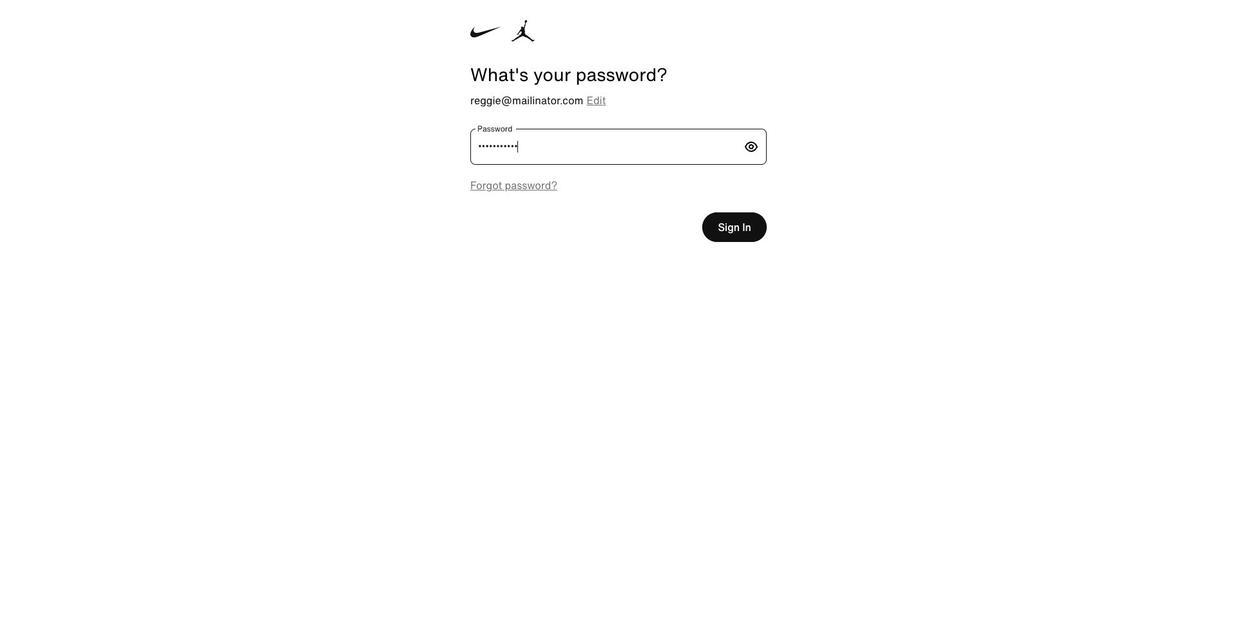 Task type: describe. For each thing, give the bounding box(es) containing it.
what's your password? element
[[470, 64, 767, 85]]

what's your password? group element
[[470, 0, 767, 85]]



Task type: locate. For each thing, give the bounding box(es) containing it.
show or hide the password image
[[744, 139, 759, 155]]

nike logo image
[[470, 21, 501, 43]]

None password field
[[470, 129, 744, 165]]



Task type: vqa. For each thing, say whether or not it's contained in the screenshot.
What's your password? element
yes



